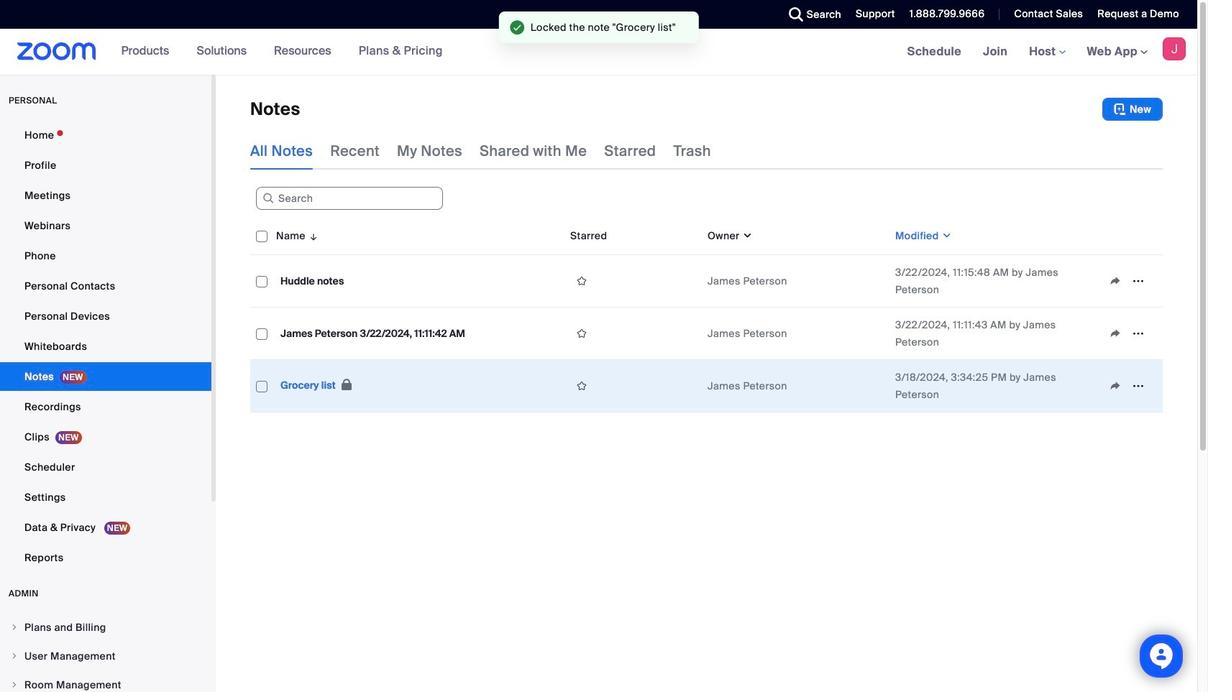 Task type: locate. For each thing, give the bounding box(es) containing it.
2 vertical spatial menu item
[[0, 672, 211, 693]]

1 vertical spatial right image
[[10, 681, 19, 690]]

1 menu item from the top
[[0, 614, 211, 641]]

right image for 2nd menu item from the top
[[10, 652, 19, 661]]

2 right image from the top
[[10, 681, 19, 690]]

application
[[250, 217, 1174, 424]]

meetings navigation
[[897, 29, 1197, 76]]

1 vertical spatial menu item
[[0, 643, 211, 670]]

0 vertical spatial menu item
[[0, 614, 211, 641]]

0 vertical spatial right image
[[10, 652, 19, 661]]

down image
[[740, 229, 753, 243], [939, 229, 952, 243]]

1 right image from the top
[[10, 652, 19, 661]]

banner
[[0, 29, 1197, 76]]

arrow down image
[[306, 227, 319, 245]]

menu item
[[0, 614, 211, 641], [0, 643, 211, 670], [0, 672, 211, 693]]

1 horizontal spatial down image
[[939, 229, 952, 243]]

right image
[[10, 652, 19, 661], [10, 681, 19, 690]]

zoom logo image
[[17, 42, 96, 60]]

0 horizontal spatial down image
[[740, 229, 753, 243]]

right image for first menu item from the bottom
[[10, 681, 19, 690]]



Task type: vqa. For each thing, say whether or not it's contained in the screenshot.
second down icon from right
yes



Task type: describe. For each thing, give the bounding box(es) containing it.
3 menu item from the top
[[0, 672, 211, 693]]

james peterson 3/22/2024, 11:11:42 am unstarred image
[[570, 327, 593, 340]]

1 down image from the left
[[740, 229, 753, 243]]

right image
[[10, 623, 19, 632]]

tabs of all notes page tab list
[[250, 132, 711, 170]]

success image
[[510, 20, 525, 35]]

grocery list unstarred image
[[570, 380, 593, 393]]

personal menu menu
[[0, 121, 211, 574]]

Search text field
[[256, 187, 443, 210]]

profile picture image
[[1163, 37, 1186, 60]]

2 down image from the left
[[939, 229, 952, 243]]

huddle notes unstarred image
[[570, 275, 593, 288]]

2 menu item from the top
[[0, 643, 211, 670]]

product information navigation
[[110, 29, 454, 75]]

admin menu menu
[[0, 614, 211, 693]]



